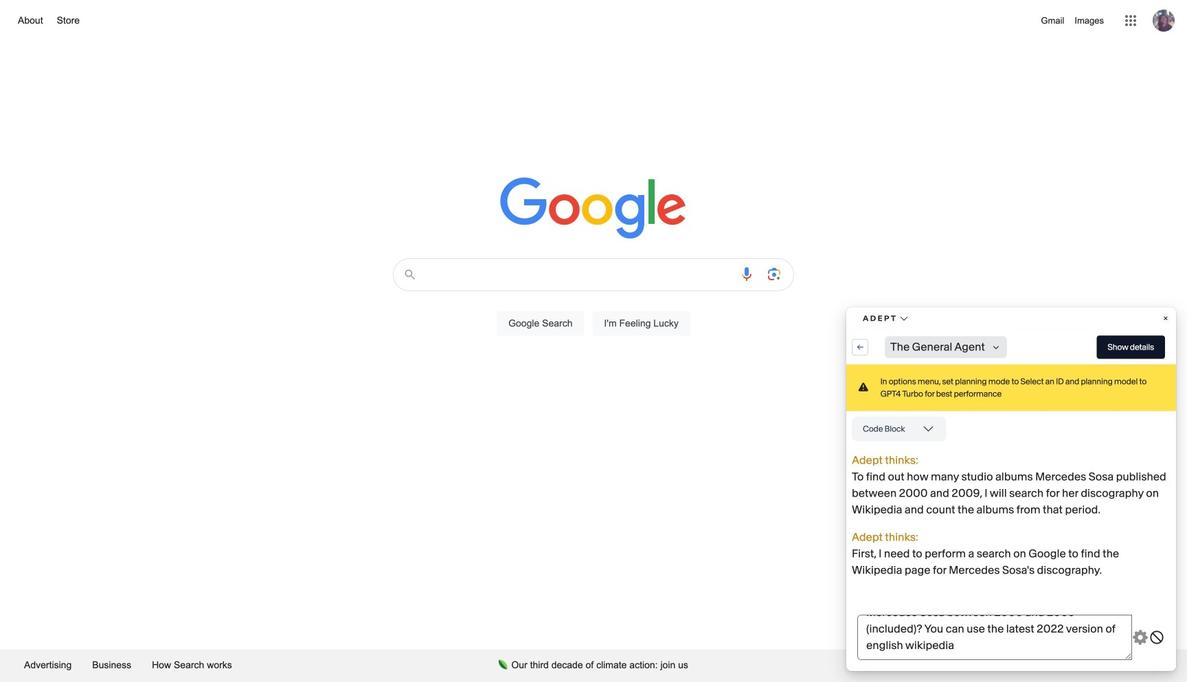 Task type: locate. For each thing, give the bounding box(es) containing it.
None search field
[[14, 254, 1174, 352]]

google image
[[500, 177, 687, 241]]

search by image image
[[767, 266, 783, 283]]



Task type: vqa. For each thing, say whether or not it's contained in the screenshot.
Mesa
no



Task type: describe. For each thing, give the bounding box(es) containing it.
search by voice image
[[739, 266, 756, 283]]



